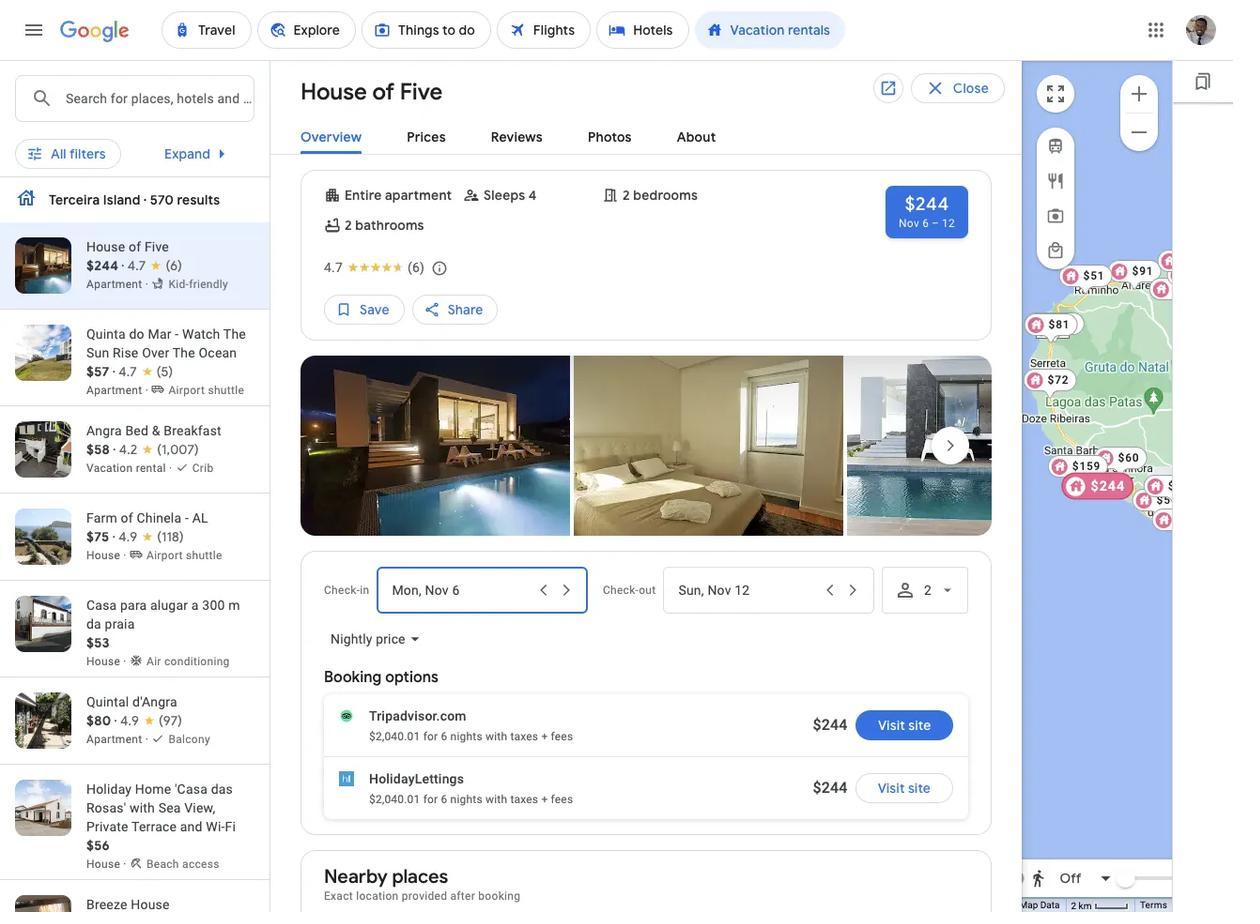 Task type: describe. For each thing, give the bounding box(es) containing it.
visit site for second visit site button from the top of the page
[[878, 781, 931, 797]]

quinta do mar - watch the sun rise over the ocean $57 ·
[[86, 327, 246, 380]]

filters for all filters (1)
[[69, 140, 106, 157]]

1 horizontal spatial 4.7 out of 5 stars from 6 reviews image
[[324, 258, 425, 277]]

1 house · from the top
[[86, 549, 130, 563]]

apartment · for $244
[[86, 278, 152, 291]]

tab list containing overview
[[271, 114, 1022, 155]]

(1)
[[109, 140, 124, 157]]

photos
[[588, 129, 632, 146]]

$2,040.01 for tripadvisor.com
[[369, 731, 420, 744]]

- for (5)
[[175, 327, 179, 342]]

map data button
[[1020, 900, 1060, 913]]

house of five
[[301, 78, 443, 106]]

casa para alugar a 300 m da praia $53
[[86, 598, 240, 652]]

$81
[[1048, 318, 1070, 332]]

balcony
[[169, 734, 210, 747]]

$244 inside house of five $244 ·
[[86, 257, 118, 274]]

prices
[[407, 129, 446, 146]]

site for second visit site button from the top of the page
[[908, 781, 931, 797]]

view,
[[184, 801, 215, 816]]

visit site for 2nd visit site button from the bottom
[[878, 718, 931, 734]]

open in new tab image
[[879, 79, 897, 97]]

map
[[1020, 901, 1038, 911]]

conditioning
[[164, 656, 230, 669]]

apartment · for $57
[[86, 384, 152, 397]]

filters form
[[15, 60, 915, 190]]

1 visit site button from the top
[[855, 711, 953, 741]]

4
[[529, 187, 537, 204]]

$244 inside map region
[[1090, 479, 1125, 494]]

300
[[202, 598, 225, 613]]

sea
[[158, 801, 181, 816]]

2 for 2 bedrooms
[[623, 187, 630, 204]]

nightly
[[331, 632, 372, 647]]

das
[[211, 782, 233, 797]]

4.9 out of 5 stars from 118 reviews image
[[118, 528, 184, 547]]

exact
[[324, 890, 353, 904]]

over
[[142, 346, 169, 361]]

all filters
[[51, 146, 106, 162]]

friendly
[[189, 278, 228, 291]]

price button
[[146, 133, 242, 163]]

five for house of five
[[400, 78, 443, 106]]

visit for 2nd visit site button from the bottom
[[878, 718, 905, 734]]

data
[[1040, 901, 1060, 911]]

and
[[180, 820, 203, 835]]

2 for 2 km
[[1071, 901, 1076, 912]]

crib
[[192, 462, 214, 475]]

overview
[[301, 129, 362, 146]]

main menu image
[[23, 19, 45, 41]]

places
[[392, 866, 448, 889]]

quintal
[[86, 695, 129, 710]]

expand button
[[142, 131, 255, 177]]

1 list item from the left
[[301, 356, 570, 541]]

fees for tripadvisor.com
[[551, 731, 573, 744]]

photo 3 image
[[847, 356, 1117, 536]]

$243 link
[[1068, 475, 1129, 498]]

2 visit site button from the top
[[855, 774, 953, 804]]

$72 link
[[1023, 369, 1076, 401]]

4.7 out of 5 stars from 5 reviews image
[[118, 363, 173, 381]]

4.9 for $80
[[120, 713, 139, 730]]

off button
[[1026, 857, 1118, 902]]

terms
[[1140, 901, 1167, 911]]

ocean
[[199, 346, 237, 361]]

private
[[86, 820, 128, 835]]

map data
[[1020, 901, 1060, 911]]

terms link
[[1140, 901, 1167, 911]]

rating
[[481, 140, 518, 157]]

airport shuttle for (5)
[[169, 384, 244, 397]]

site for 2nd visit site button from the bottom
[[908, 718, 931, 734]]

nearby places exact location provided after booking
[[324, 866, 521, 904]]

2 km button
[[1066, 900, 1135, 913]]

toggle reachability layer image
[[990, 870, 1024, 889]]

$244 nov 6 – 12
[[899, 193, 955, 230]]

check-in text field inside filters form
[[421, 74, 532, 117]]

nights for tripadvisor.com
[[450, 731, 483, 744]]

2 button
[[882, 567, 968, 614]]

with for holidaylettings $2,040.01 for 6 nights with taxes + fees
[[486, 794, 507, 807]]

angra
[[86, 424, 122, 439]]

view larger map image
[[1044, 83, 1067, 105]]

visit for second visit site button from the top of the page
[[878, 781, 905, 797]]

air
[[147, 656, 161, 669]]

check-out
[[603, 584, 656, 597]]

filters for all filters
[[69, 146, 106, 162]]

1 vertical spatial check-in text field
[[392, 568, 532, 613]]

entire
[[345, 187, 382, 204]]

· inside house of five $244 ·
[[122, 257, 124, 274]]

km
[[1079, 901, 1092, 912]]

+ for tripadvisor.com
[[541, 731, 548, 744]]

house · for private
[[86, 858, 130, 872]]

of for farm of chinela - al $75 ·
[[121, 511, 133, 526]]

0 horizontal spatial 4.7 out of 5 stars from 6 reviews image
[[128, 256, 182, 275]]

Check-out text field
[[679, 568, 818, 613]]

chinela
[[137, 511, 182, 526]]

holidaylettings
[[369, 772, 464, 787]]

nearby
[[324, 866, 388, 889]]

of for house of five
[[372, 78, 395, 106]]

nightly price button
[[316, 617, 436, 662]]

$171
[[1168, 480, 1196, 493]]

4.7 for ·
[[128, 257, 146, 274]]

1 vertical spatial the
[[173, 346, 195, 361]]

farm of chinela - al $75 ·
[[86, 511, 208, 546]]

access
[[182, 858, 219, 872]]

taxes for holidaylettings
[[510, 794, 538, 807]]

$72
[[1047, 374, 1069, 387]]

with for tripadvisor.com $2,040.01 for 6 nights with taxes + fees
[[486, 731, 507, 744]]

4.7 for watch
[[118, 363, 137, 380]]

airport shuttle for (118)
[[147, 549, 222, 563]]

for for holidaylettings
[[423, 794, 438, 807]]

check- for in
[[324, 584, 360, 597]]

(1,007)
[[157, 441, 199, 458]]

- for (118)
[[185, 511, 189, 526]]

(118)
[[157, 529, 184, 546]]

(5)
[[157, 363, 173, 380]]

house for house of five $244 ·
[[86, 240, 125, 255]]

guest rating
[[440, 140, 518, 157]]

2 km
[[1071, 901, 1094, 912]]

$91 link
[[1107, 260, 1161, 292]]

$53
[[86, 635, 110, 652]]

&
[[152, 424, 160, 439]]

off
[[1060, 871, 1081, 888]]

overview tab
[[301, 121, 362, 154]]

air conditioning
[[147, 656, 230, 669]]

6 for tripadvisor.com
[[441, 731, 447, 744]]

rooms
[[590, 140, 632, 157]]

vale dos milhafres - holiday home with sea view, $114 image
[[1171, 482, 1232, 514]]

· inside quintal d'angra $80 ·
[[114, 713, 117, 730]]

sort by
[[838, 140, 883, 157]]

$57 link
[[1132, 489, 1185, 521]]

rooms button
[[558, 133, 664, 163]]

$81 link
[[1024, 314, 1077, 346]]

vacation rental ·
[[86, 462, 175, 475]]

kid-friendly
[[169, 278, 228, 291]]

2 bathrooms
[[345, 217, 424, 234]]



Task type: vqa. For each thing, say whether or not it's contained in the screenshot.
"Restaurants"
no



Task type: locate. For each thing, give the bounding box(es) containing it.
nights up "holidaylettings $2,040.01 for 6 nights with taxes + fees"
[[450, 731, 483, 744]]

2 filters from the top
[[69, 146, 106, 162]]

2 taxes from the top
[[510, 794, 538, 807]]

1 visit from the top
[[878, 718, 905, 734]]

sleeps 4
[[484, 187, 537, 204]]

shuttle for (118)
[[186, 549, 222, 563]]

bedrooms
[[633, 187, 698, 204]]

2 apartment · from the top
[[86, 384, 152, 397]]

0 vertical spatial shuttle
[[208, 384, 244, 397]]

1 horizontal spatial $57
[[1156, 494, 1178, 507]]

check- for out
[[603, 584, 639, 597]]

0 vertical spatial taxes
[[510, 731, 538, 744]]

+
[[541, 731, 548, 744], [541, 794, 548, 807]]

2 bedrooms
[[623, 187, 698, 204]]

0 vertical spatial visit
[[878, 718, 905, 734]]

of inside farm of chinela - al $75 ·
[[121, 511, 133, 526]]

1 vertical spatial apartment ·
[[86, 384, 152, 397]]

map region
[[971, 0, 1232, 913]]

shuttle down al
[[186, 549, 222, 563]]

· right $80
[[114, 713, 117, 730]]

2 house · from the top
[[86, 656, 130, 669]]

1 vertical spatial site
[[908, 781, 931, 797]]

0 horizontal spatial $57
[[86, 363, 109, 380]]

with down the home
[[130, 801, 155, 816]]

guest rating button
[[408, 133, 550, 163]]

farm
[[86, 511, 117, 526]]

0 vertical spatial visit site button
[[855, 711, 953, 741]]

+ inside "holidaylettings $2,040.01 for 6 nights with taxes + fees"
[[541, 794, 548, 807]]

1 vertical spatial house
[[86, 240, 125, 255]]

1 vertical spatial $57
[[1156, 494, 1178, 507]]

0 horizontal spatial the
[[173, 346, 195, 361]]

booking options
[[324, 669, 439, 688]]

close button
[[911, 73, 1005, 103]]

1 vertical spatial for
[[423, 794, 438, 807]]

0 horizontal spatial house
[[86, 240, 125, 255]]

terceira island · 570 results
[[49, 192, 220, 209]]

all inside filters form
[[51, 140, 66, 157]]

0 vertical spatial +
[[541, 731, 548, 744]]

check-in text field up the guest rating
[[421, 74, 532, 117]]

price
[[376, 632, 405, 647]]

the up ocean
[[223, 327, 246, 342]]

0 vertical spatial $2,040.01
[[369, 731, 420, 744]]

· down rise
[[113, 363, 115, 380]]

$57 down $171
[[1156, 494, 1178, 507]]

1 taxes from the top
[[510, 731, 538, 744]]

0 vertical spatial airport
[[169, 384, 205, 397]]

1 horizontal spatial (6)
[[408, 260, 425, 275]]

shuttle for (5)
[[208, 384, 244, 397]]

1 horizontal spatial five
[[400, 78, 443, 106]]

1 $2,040.01 from the top
[[369, 731, 420, 744]]

five up kid-
[[145, 240, 169, 255]]

apartment
[[385, 187, 452, 204]]

Check-in text field
[[421, 74, 532, 117], [392, 568, 532, 613]]

0 horizontal spatial list item
[[301, 356, 570, 541]]

share
[[448, 301, 483, 318]]

4.9 out of 5 stars from 97 reviews image
[[120, 712, 182, 731]]

house of five heading
[[286, 75, 443, 107]]

$244
[[905, 193, 949, 216], [86, 257, 118, 274], [1090, 479, 1125, 494], [813, 717, 848, 734], [813, 780, 848, 797]]

para
[[120, 598, 147, 613]]

fees for holidaylettings
[[551, 794, 573, 807]]

1 check- from the left
[[324, 584, 360, 597]]

property type
[[281, 140, 368, 157]]

airport down (118)
[[147, 549, 183, 563]]

fees
[[551, 731, 573, 744], [551, 794, 573, 807]]

1 + from the top
[[541, 731, 548, 744]]

of inside house of five $244 ·
[[129, 240, 141, 255]]

1 vertical spatial $2,040.01
[[369, 794, 420, 807]]

amenities
[[703, 140, 767, 157]]

tripadvisor.com $2,040.01 for 6 nights with taxes + fees
[[369, 709, 573, 744]]

taxes inside tripadvisor.com $2,040.01 for 6 nights with taxes + fees
[[510, 731, 538, 744]]

house · down $53
[[86, 656, 130, 669]]

all for all filters
[[51, 146, 66, 162]]

0 vertical spatial check-in text field
[[421, 74, 532, 117]]

$244 inside $244 nov 6 – 12
[[905, 193, 949, 216]]

for for tripadvisor.com
[[423, 731, 438, 744]]

$57 down sun
[[86, 363, 109, 380]]

$91
[[1132, 265, 1153, 278]]

1 vertical spatial visit site
[[878, 781, 931, 797]]

nightly price
[[331, 632, 405, 647]]

check-in text field up price
[[392, 568, 532, 613]]

6 inside "holidaylettings $2,040.01 for 6 nights with taxes + fees"
[[441, 794, 447, 807]]

0 vertical spatial five
[[400, 78, 443, 106]]

all filters (1) button
[[15, 133, 139, 163]]

taxes down tripadvisor.com $2,040.01 for 6 nights with taxes + fees
[[510, 794, 538, 807]]

$60 link
[[1093, 447, 1147, 479]]

0 horizontal spatial -
[[175, 327, 179, 342]]

1 vertical spatial visit site button
[[855, 774, 953, 804]]

6 inside tripadvisor.com $2,040.01 for 6 nights with taxes + fees
[[441, 731, 447, 744]]

$2,040.01 down the holidaylettings at the left bottom of page
[[369, 794, 420, 807]]

1 vertical spatial fees
[[551, 794, 573, 807]]

1 horizontal spatial -
[[185, 511, 189, 526]]

home
[[135, 782, 171, 797]]

·
[[122, 257, 124, 274], [113, 363, 115, 380], [113, 441, 116, 458], [113, 529, 115, 546], [114, 713, 117, 730]]

clear image
[[318, 85, 341, 108]]

0 vertical spatial of
[[372, 78, 395, 106]]

house up the overview
[[301, 78, 367, 106]]

taxes up "holidaylettings $2,040.01 for 6 nights with taxes + fees"
[[510, 731, 538, 744]]

nights down the holidaylettings at the left bottom of page
[[450, 794, 483, 807]]

wi-
[[206, 820, 225, 835]]

apartment ·
[[86, 278, 152, 291], [86, 384, 152, 397], [86, 734, 152, 747]]

airport shuttle down ocean
[[169, 384, 244, 397]]

bed
[[125, 424, 148, 439]]

of right clear image
[[372, 78, 395, 106]]

1 filters from the top
[[69, 140, 106, 157]]

house · down $56
[[86, 858, 130, 872]]

2 visit from the top
[[878, 781, 905, 797]]

list item
[[301, 356, 570, 541], [574, 356, 843, 541], [847, 356, 1117, 541]]

of down the terceira island · 570 results
[[129, 240, 141, 255]]

1 vertical spatial visit
[[878, 781, 905, 797]]

(6)
[[166, 257, 182, 274], [408, 260, 425, 275]]

$2,040.01 inside tripadvisor.com $2,040.01 for 6 nights with taxes + fees
[[369, 731, 420, 744]]

1 6 from the top
[[441, 731, 447, 744]]

nights for holidaylettings
[[450, 794, 483, 807]]

taxes inside "holidaylettings $2,040.01 for 6 nights with taxes + fees"
[[510, 794, 538, 807]]

house down the terceira island · 570 results
[[86, 240, 125, 255]]

filters inside form
[[69, 140, 106, 157]]

2 visit site from the top
[[878, 781, 931, 797]]

- inside farm of chinela - al $75 ·
[[185, 511, 189, 526]]

2 inside "popup button"
[[924, 583, 932, 598]]

4.7 out of 5 stars from 6 reviews image
[[128, 256, 182, 275], [324, 258, 425, 277]]

praia
[[105, 617, 135, 632]]

photo 2 image
[[574, 356, 843, 536]]

zoom out map image
[[1128, 121, 1151, 143]]

1 vertical spatial 4.9
[[120, 713, 139, 730]]

4.7 inside image
[[118, 363, 137, 380]]

of for house of five $244 ·
[[129, 240, 141, 255]]

4.7 down island · 570
[[128, 257, 146, 274]]

2 inside button
[[1071, 901, 1076, 912]]

1 horizontal spatial the
[[223, 327, 246, 342]]

apartment · down 4.7 out of 5 stars from 5 reviews image
[[86, 384, 152, 397]]

airport shuttle down (118)
[[147, 549, 222, 563]]

holiday home 'casa das rosas' with sea view, private terrace and wi-fi $56
[[86, 782, 236, 855]]

1 vertical spatial airport
[[147, 549, 183, 563]]

1 vertical spatial shuttle
[[186, 549, 222, 563]]

bathrooms
[[355, 217, 424, 234]]

0 vertical spatial visit site
[[878, 718, 931, 734]]

zoom in map image
[[1128, 82, 1151, 105]]

provided
[[402, 890, 447, 904]]

2 site from the top
[[908, 781, 931, 797]]

2 nights from the top
[[450, 794, 483, 807]]

1 vertical spatial airport shuttle
[[147, 549, 222, 563]]

house inside heading
[[301, 78, 367, 106]]

(6) up kid-
[[166, 257, 182, 274]]

6
[[441, 731, 447, 744], [441, 794, 447, 807]]

house ·
[[86, 549, 130, 563], [86, 656, 130, 669], [86, 858, 130, 872]]

· inside angra bed & breakfast $58 ·
[[113, 441, 116, 458]]

1 vertical spatial nights
[[450, 794, 483, 807]]

0 vertical spatial airport shuttle
[[169, 384, 244, 397]]

holiday
[[86, 782, 132, 797]]

house · for $53
[[86, 656, 130, 669]]

0 vertical spatial fees
[[551, 731, 573, 744]]

2 list item from the left
[[574, 356, 843, 541]]

- right mar
[[175, 327, 179, 342]]

rosas'
[[86, 801, 126, 816]]

airport for (5)
[[169, 384, 205, 397]]

m
[[228, 598, 240, 613]]

4.7 down rise
[[118, 363, 137, 380]]

save
[[360, 301, 389, 318]]

+ for holidaylettings
[[541, 794, 548, 807]]

$80
[[86, 713, 111, 730]]

3 apartment · from the top
[[86, 734, 152, 747]]

0 vertical spatial apartment ·
[[86, 278, 152, 291]]

4.7 out of 5 stars from 6 reviews image up kid-
[[128, 256, 182, 275]]

1 site from the top
[[908, 718, 931, 734]]

1 visit site from the top
[[878, 718, 931, 734]]

sleeps
[[484, 187, 525, 204]]

apartment · for $80
[[86, 734, 152, 747]]

for down tripadvisor.com
[[423, 731, 438, 744]]

4.9 down quintal
[[120, 713, 139, 730]]

1 all from the top
[[51, 140, 66, 157]]

· left 4.2 on the left
[[113, 441, 116, 458]]

4.7 up save button
[[324, 260, 343, 275]]

0 vertical spatial site
[[908, 718, 931, 734]]

with inside holiday home 'casa das rosas' with sea view, private terrace and wi-fi $56
[[130, 801, 155, 816]]

1 for from the top
[[423, 731, 438, 744]]

shuttle down ocean
[[208, 384, 244, 397]]

2 + from the top
[[541, 794, 548, 807]]

· inside quinta do mar - watch the sun rise over the ocean $57 ·
[[113, 363, 115, 380]]

2 all from the top
[[51, 146, 66, 162]]

five inside heading
[[400, 78, 443, 106]]

al
[[192, 511, 208, 526]]

2 $2,040.01 from the top
[[369, 794, 420, 807]]

6 down the holidaylettings at the left bottom of page
[[441, 794, 447, 807]]

house inside house of five $244 ·
[[86, 240, 125, 255]]

- inside quinta do mar - watch the sun rise over the ocean $57 ·
[[175, 327, 179, 342]]

about
[[677, 129, 716, 146]]

$159 link
[[1047, 456, 1108, 478]]

of inside house of five heading
[[372, 78, 395, 106]]

in
[[360, 584, 369, 597]]

beach
[[147, 858, 179, 872]]

results
[[177, 192, 220, 209]]

1 vertical spatial -
[[185, 511, 189, 526]]

4.7 out of 5 stars from 6 reviews image up save
[[324, 258, 425, 277]]

$244 link
[[1061, 473, 1134, 500]]

2 vertical spatial apartment ·
[[86, 734, 152, 747]]

sort by button
[[806, 133, 915, 163]]

2 for 2
[[924, 583, 932, 598]]

fi
[[225, 820, 236, 835]]

angra bed & breakfast $58 ·
[[86, 424, 222, 458]]

five inside house of five $244 ·
[[145, 240, 169, 255]]

airport for (118)
[[147, 549, 183, 563]]

4.9 right $75
[[118, 529, 137, 546]]

2 check- from the left
[[603, 584, 639, 597]]

with down tripadvisor.com $2,040.01 for 6 nights with taxes + fees
[[486, 794, 507, 807]]

property type button
[[250, 133, 400, 163]]

nights inside tripadvisor.com $2,040.01 for 6 nights with taxes + fees
[[450, 731, 483, 744]]

five up prices at the left top of page
[[400, 78, 443, 106]]

for inside "holidaylettings $2,040.01 for 6 nights with taxes + fees"
[[423, 794, 438, 807]]

1 vertical spatial of
[[129, 240, 141, 255]]

0 vertical spatial nights
[[450, 731, 483, 744]]

for inside tripadvisor.com $2,040.01 for 6 nights with taxes + fees
[[423, 731, 438, 744]]

next image
[[928, 424, 973, 469]]

1 vertical spatial five
[[145, 240, 169, 255]]

0 vertical spatial the
[[223, 327, 246, 342]]

0 vertical spatial house ·
[[86, 549, 130, 563]]

price
[[178, 140, 210, 157]]

$2,040.01 down tripadvisor.com
[[369, 731, 420, 744]]

apartment · down house of five $244 ·
[[86, 278, 152, 291]]

0 vertical spatial $57
[[86, 363, 109, 380]]

for down the holidaylettings at the left bottom of page
[[423, 794, 438, 807]]

2 vertical spatial of
[[121, 511, 133, 526]]

terceira
[[49, 192, 100, 209]]

0 vertical spatial for
[[423, 731, 438, 744]]

check-in
[[324, 584, 369, 597]]

taxes
[[510, 731, 538, 744], [510, 794, 538, 807]]

1 horizontal spatial list item
[[574, 356, 843, 541]]

1 vertical spatial 6
[[441, 794, 447, 807]]

all for all filters (1)
[[51, 140, 66, 157]]

tab list
[[271, 114, 1022, 155]]

five for house of five $244 ·
[[145, 240, 169, 255]]

4.9 for chinela
[[118, 529, 137, 546]]

1 nights from the top
[[450, 731, 483, 744]]

do
[[129, 327, 144, 342]]

4.2 out of 5 stars from 1,007 reviews image
[[119, 441, 199, 459]]

$2,040.01 inside "holidaylettings $2,040.01 for 6 nights with taxes + fees"
[[369, 794, 420, 807]]

apartment · down $80
[[86, 734, 152, 747]]

1 fees from the top
[[551, 731, 573, 744]]

$112 link
[[1024, 313, 1085, 345]]

1 horizontal spatial house
[[301, 78, 367, 106]]

house for house of five
[[301, 78, 367, 106]]

6 – 12
[[923, 217, 955, 230]]

nov
[[899, 217, 919, 230]]

$57 inside quinta do mar - watch the sun rise over the ocean $57 ·
[[86, 363, 109, 380]]

airport down (5)
[[169, 384, 205, 397]]

with up "holidaylettings $2,040.01 for 6 nights with taxes + fees"
[[486, 731, 507, 744]]

1 horizontal spatial check-
[[603, 584, 639, 597]]

0 vertical spatial 6
[[441, 731, 447, 744]]

nights inside "holidaylettings $2,040.01 for 6 nights with taxes + fees"
[[450, 794, 483, 807]]

· down the terceira island · 570 results
[[122, 257, 124, 274]]

2 6 from the top
[[441, 794, 447, 807]]

terceira island · 570 results heading
[[49, 189, 220, 211]]

share button
[[412, 287, 498, 332]]

2 fees from the top
[[551, 794, 573, 807]]

$2,040.01
[[369, 731, 420, 744], [369, 794, 420, 807]]

1 vertical spatial taxes
[[510, 794, 538, 807]]

out
[[639, 584, 656, 597]]

check-
[[324, 584, 360, 597], [603, 584, 639, 597]]

all filters (1)
[[51, 140, 124, 157]]

entire apartment
[[345, 187, 452, 204]]

0 vertical spatial -
[[175, 327, 179, 342]]

0 vertical spatial house
[[301, 78, 367, 106]]

quintal d'angra $80 ·
[[86, 695, 177, 730]]

fees inside "holidaylettings $2,040.01 for 6 nights with taxes + fees"
[[551, 794, 573, 807]]

· inside farm of chinela - al $75 ·
[[113, 529, 115, 546]]

$243
[[1093, 480, 1121, 493]]

expand
[[164, 146, 210, 162]]

2 horizontal spatial list item
[[847, 356, 1117, 541]]

all
[[51, 140, 66, 157], [51, 146, 66, 162]]

for
[[423, 731, 438, 744], [423, 794, 438, 807]]

a
[[191, 598, 199, 613]]

2 vertical spatial house ·
[[86, 858, 130, 872]]

3 house · from the top
[[86, 858, 130, 872]]

0 horizontal spatial check-
[[324, 584, 360, 597]]

photos list
[[301, 356, 1117, 557]]

with inside "holidaylettings $2,040.01 for 6 nights with taxes + fees"
[[486, 794, 507, 807]]

breakfast
[[164, 424, 222, 439]]

1 apartment · from the top
[[86, 278, 152, 291]]

2 for from the top
[[423, 794, 438, 807]]

1 vertical spatial house ·
[[86, 656, 130, 669]]

$2,040.01 for holidaylettings
[[369, 794, 420, 807]]

taxes for tripadvisor.com
[[510, 731, 538, 744]]

$57
[[86, 363, 109, 380], [1156, 494, 1178, 507]]

house · down $75
[[86, 549, 130, 563]]

1 vertical spatial +
[[541, 794, 548, 807]]

of right "farm"
[[121, 511, 133, 526]]

(6) for the right 4.7 out of 5 stars from 6 reviews image
[[408, 260, 425, 275]]

6 down tripadvisor.com
[[441, 731, 447, 744]]

0 horizontal spatial (6)
[[166, 257, 182, 274]]

0 horizontal spatial five
[[145, 240, 169, 255]]

- left al
[[185, 511, 189, 526]]

Search for places, hotels and more text field
[[65, 76, 254, 121]]

with inside tripadvisor.com $2,040.01 for 6 nights with taxes + fees
[[486, 731, 507, 744]]

the down watch
[[173, 346, 195, 361]]

(6) down the bathrooms
[[408, 260, 425, 275]]

learn more about these reviews image
[[417, 246, 462, 291]]

3 list item from the left
[[847, 356, 1117, 541]]

the
[[223, 327, 246, 342], [173, 346, 195, 361]]

· right $75
[[113, 529, 115, 546]]

0 vertical spatial 4.9
[[118, 529, 137, 546]]

2 for 2 bathrooms
[[345, 217, 352, 234]]

6 for holidaylettings
[[441, 794, 447, 807]]

fees inside tripadvisor.com $2,040.01 for 6 nights with taxes + fees
[[551, 731, 573, 744]]

+ inside tripadvisor.com $2,040.01 for 6 nights with taxes + fees
[[541, 731, 548, 744]]

visit
[[878, 718, 905, 734], [878, 781, 905, 797]]

photo 1 image
[[301, 356, 570, 536]]

$57 inside map region
[[1156, 494, 1178, 507]]

kid-
[[169, 278, 189, 291]]

with for holiday home 'casa das rosas' with sea view, private terrace and wi-fi $56
[[130, 801, 155, 816]]

(6) for 4.7 out of 5 stars from 6 reviews image to the left
[[166, 257, 182, 274]]

airport shuttle
[[169, 384, 244, 397], [147, 549, 222, 563]]



